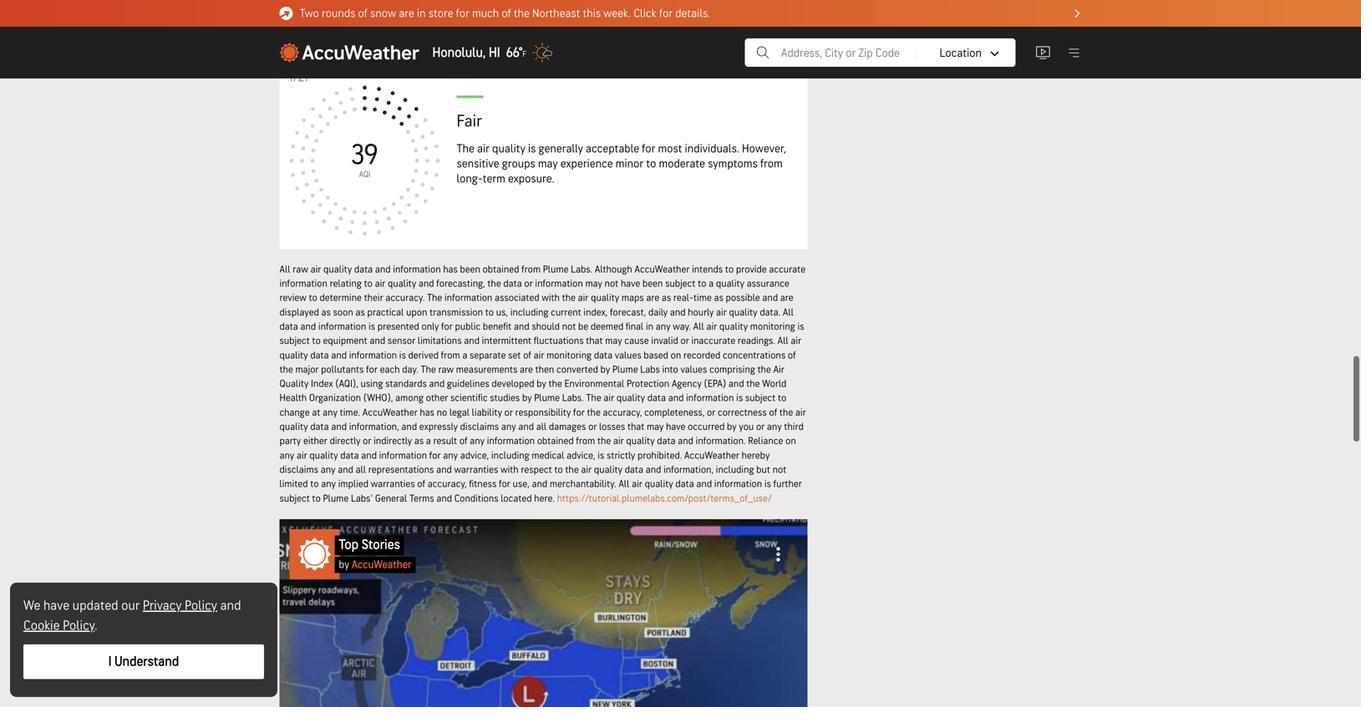 Task type: locate. For each thing, give the bounding box(es) containing it.
breaking news image
[[280, 7, 293, 20]]

hi
[[489, 45, 500, 61]]

of up terms in the bottom of the page
[[417, 479, 425, 491]]

long-
[[457, 172, 483, 186]]

the up associated
[[488, 278, 501, 290]]

converted
[[557, 364, 598, 376]]

including down associated
[[510, 307, 549, 319]]

1 vertical spatial labs.
[[562, 393, 584, 405]]

and down result
[[436, 464, 452, 476]]

a down intends
[[709, 278, 714, 290]]

quality up possible
[[716, 278, 745, 290]]

air
[[774, 364, 785, 376]]

in left store
[[417, 6, 426, 20]]

are right snow
[[399, 6, 414, 20]]

1 horizontal spatial with
[[542, 292, 560, 304]]

a left result
[[426, 436, 431, 448]]

subject down world
[[745, 393, 776, 405]]

and up the way. at the top
[[670, 307, 686, 319]]

are left then
[[520, 364, 533, 376]]

concentrations
[[723, 350, 786, 362]]

strictly
[[607, 450, 635, 462]]

quality up index,
[[591, 292, 620, 304]]

0 vertical spatial policy
[[185, 598, 217, 615]]

to up time
[[698, 278, 707, 290]]

monitoring up the converted
[[547, 350, 592, 362]]

into
[[662, 364, 678, 376]]

air up inaccurate
[[707, 321, 717, 333]]

indirectly
[[374, 436, 412, 448]]

1 vertical spatial a
[[462, 350, 467, 362]]

1 vertical spatial in
[[646, 321, 654, 333]]

0 horizontal spatial monitoring
[[547, 350, 592, 362]]

of right result
[[460, 436, 468, 448]]

may down deemed in the left top of the page
[[605, 335, 622, 347]]

air down environmental
[[604, 393, 614, 405]]

invalid
[[651, 335, 679, 347]]

quality down change
[[280, 421, 308, 433]]

2 horizontal spatial a
[[709, 278, 714, 290]]

including down hereby
[[716, 464, 754, 476]]

northeast
[[532, 6, 580, 20]]

1 horizontal spatial raw
[[438, 364, 454, 376]]

quality up accuracy.
[[388, 278, 416, 290]]

terms
[[410, 493, 434, 505]]

1 vertical spatial has
[[420, 407, 435, 419]]

subject
[[665, 278, 696, 290], [280, 335, 310, 347], [745, 393, 776, 405], [280, 493, 310, 505]]

from down limitations
[[441, 350, 460, 362]]

our
[[121, 598, 140, 615]]

by left you
[[727, 421, 737, 433]]

2 vertical spatial not
[[773, 464, 787, 476]]

associated
[[495, 292, 540, 304]]

by down developed
[[522, 393, 532, 405]]

(who),
[[363, 393, 393, 405]]

1 vertical spatial monitoring
[[547, 350, 592, 362]]

for inside the air quality is generally acceptable for most individuals. however, sensitive groups may experience minor to moderate symptoms from long-term exposure.
[[642, 142, 656, 156]]

1 horizontal spatial policy
[[185, 598, 217, 615]]

all right data.
[[783, 307, 794, 319]]

monitoring
[[750, 321, 796, 333], [547, 350, 592, 362]]

0 vertical spatial raw
[[293, 264, 308, 276]]

among
[[395, 393, 424, 405]]

information down the soon at the top of the page
[[318, 321, 366, 333]]

another wave of bitterly cold air will re-start the lake-effect snow machine into the weekend image
[[253, 505, 834, 708]]

data down protection
[[648, 393, 666, 405]]

0 horizontal spatial obtained
[[483, 264, 519, 276]]

1 vertical spatial information,
[[664, 464, 714, 476]]

the left world
[[747, 378, 760, 390]]

assurance
[[747, 278, 790, 290]]

data down at
[[310, 421, 329, 433]]

equipment
[[323, 335, 368, 347]]

public
[[455, 321, 481, 333]]

0 horizontal spatial a
[[426, 436, 431, 448]]

aqi
[[359, 170, 370, 180]]

to right minor
[[646, 157, 656, 171]]

developed
[[492, 378, 535, 390]]

0 vertical spatial not
[[605, 278, 619, 290]]

quality up groups
[[492, 142, 526, 156]]

1 horizontal spatial a
[[462, 350, 467, 362]]

plume down implied on the left bottom of the page
[[323, 493, 349, 505]]

measurements
[[456, 364, 518, 376]]

rounds
[[322, 6, 356, 20]]

change
[[280, 407, 310, 419]]

https://tutorial.plumelabs.com/post/terms_of_use/
[[557, 493, 772, 505]]

advice,
[[460, 450, 489, 462], [567, 450, 596, 462]]

1 horizontal spatial information,
[[664, 464, 714, 476]]

1 horizontal spatial that
[[628, 421, 645, 433]]

0 vertical spatial disclaims
[[460, 421, 499, 433]]

0 horizontal spatial accuracy,
[[428, 479, 467, 491]]

1 horizontal spatial warranties
[[454, 464, 498, 476]]

as right time
[[714, 292, 724, 304]]

1 vertical spatial accuracy,
[[428, 479, 467, 491]]

quality
[[280, 378, 309, 390]]

f
[[523, 49, 527, 59]]

the up upon
[[427, 292, 442, 304]]

0 horizontal spatial policy
[[63, 618, 95, 635]]

0 vertical spatial on
[[671, 350, 681, 362]]

.
[[95, 618, 97, 635]]

responsibility
[[515, 407, 571, 419]]

new snowstorm to blanket areas from chicago to pittsburgh, dc and nyc image
[[253, 505, 834, 708]]

0 horizontal spatial have
[[43, 598, 69, 615]]

the down "derived"
[[421, 364, 436, 376]]

1 vertical spatial accuweather
[[363, 407, 418, 419]]

0 vertical spatial has
[[443, 264, 458, 276]]

either
[[303, 436, 328, 448]]

however,
[[742, 142, 786, 156]]

by
[[601, 364, 610, 376], [537, 378, 546, 390], [522, 393, 532, 405], [727, 421, 737, 433]]

obtained up associated
[[483, 264, 519, 276]]

any
[[656, 321, 671, 333], [323, 407, 338, 419], [501, 421, 516, 433], [767, 421, 782, 433], [470, 436, 485, 448], [280, 450, 294, 462], [443, 450, 458, 462], [321, 464, 336, 476], [321, 479, 336, 491]]

fitness
[[469, 479, 497, 491]]

has
[[443, 264, 458, 276], [420, 407, 435, 419]]

and inside we have updated our privacy policy and cookie policy .
[[220, 598, 241, 615]]

0 horizontal spatial has
[[420, 407, 435, 419]]

the up losses
[[587, 407, 601, 419]]

data up https://tutorial.plumelabs.com/post/terms_of_use/ link
[[676, 479, 694, 491]]

0 horizontal spatial values
[[615, 350, 642, 362]]

disclaims
[[460, 421, 499, 433], [280, 464, 318, 476]]

separate
[[470, 350, 506, 362]]

have up cookie policy link
[[43, 598, 69, 615]]

way.
[[673, 321, 691, 333]]

2 vertical spatial a
[[426, 436, 431, 448]]

disclaims up limited
[[280, 464, 318, 476]]

disclaims down liability
[[460, 421, 499, 433]]

1 horizontal spatial values
[[681, 364, 707, 376]]

1 horizontal spatial have
[[621, 278, 640, 290]]

and up their
[[375, 264, 391, 276]]

quality up major
[[280, 350, 308, 362]]

0 horizontal spatial raw
[[293, 264, 308, 276]]

0 vertical spatial in
[[417, 6, 426, 20]]

labs.
[[571, 264, 593, 276], [562, 393, 584, 405]]

honolulu,
[[433, 45, 486, 61]]

from
[[761, 157, 783, 171], [522, 264, 541, 276], [441, 350, 460, 362], [576, 436, 595, 448]]

not down although
[[605, 278, 619, 290]]

review
[[280, 292, 307, 304]]

displayed
[[280, 307, 319, 319]]

advice, up fitness
[[460, 450, 489, 462]]

air inside the air quality is generally acceptable for most individuals. however, sensitive groups may experience minor to moderate symptoms from long-term exposure.
[[477, 142, 490, 156]]

0 vertical spatial been
[[460, 264, 481, 276]]

merchantability.
[[550, 479, 617, 491]]

with
[[542, 292, 560, 304], [501, 464, 519, 476]]

losses
[[599, 421, 625, 433]]

a
[[709, 278, 714, 290], [462, 350, 467, 362], [426, 436, 431, 448]]

1/21
[[290, 69, 308, 86]]

information
[[393, 264, 441, 276], [280, 278, 328, 290], [535, 278, 583, 290], [445, 292, 493, 304], [318, 321, 366, 333], [349, 350, 397, 362], [686, 393, 734, 405], [487, 436, 535, 448], [379, 450, 427, 462], [714, 479, 762, 491]]

information, up indirectly
[[349, 421, 399, 433]]

have
[[621, 278, 640, 290], [666, 421, 686, 433], [43, 598, 69, 615]]

2 horizontal spatial not
[[773, 464, 787, 476]]

0 vertical spatial monitoring
[[750, 321, 796, 333]]

1 vertical spatial warranties
[[371, 479, 415, 491]]

with up use,
[[501, 464, 519, 476]]

time.
[[340, 407, 360, 419]]

1 horizontal spatial advice,
[[567, 450, 596, 462]]

for down result
[[429, 450, 441, 462]]

inaccurate
[[692, 335, 736, 347]]

general
[[375, 493, 407, 505]]

air
[[477, 142, 490, 156], [311, 264, 321, 276], [375, 278, 386, 290], [578, 292, 589, 304], [716, 307, 727, 319], [707, 321, 717, 333], [791, 335, 802, 347], [534, 350, 544, 362], [604, 393, 614, 405], [796, 407, 806, 419], [613, 436, 624, 448], [297, 450, 307, 462], [581, 464, 592, 476], [632, 479, 643, 491]]

air up index,
[[578, 292, 589, 304]]

that right losses
[[628, 421, 645, 433]]

of right concentrations
[[788, 350, 796, 362]]

and down responsibility
[[518, 421, 534, 433]]

this
[[583, 6, 601, 20]]

accuracy,
[[603, 407, 642, 419], [428, 479, 467, 491]]

guidelines
[[447, 378, 490, 390]]

index,
[[584, 307, 608, 319]]

been up maps
[[643, 278, 663, 290]]

0 vertical spatial a
[[709, 278, 714, 290]]

values up agency
[[681, 364, 707, 376]]

1 horizontal spatial on
[[786, 436, 796, 448]]

information up representations
[[379, 450, 427, 462]]

1 vertical spatial disclaims
[[280, 464, 318, 476]]

0 horizontal spatial not
[[562, 321, 576, 333]]

accuracy, up terms in the bottom of the page
[[428, 479, 467, 491]]

2 vertical spatial have
[[43, 598, 69, 615]]

1 vertical spatial on
[[786, 436, 796, 448]]

all raw air quality data and information has been obtained from plume labs. although accuweather intends to provide accurate information relating to air quality and forecasting, the data or information may not have been subject to a quality assurance review to determine their accuracy. the information associated with the air quality maps are as real-time as possible and are displayed as soon as practical upon transmission to us, including current index, forecast, daily and hourly air quality data. all data and information is presented only for public benefit and should not be deemed final in any way. all air quality monitoring is subject to equipment and sensor limitations and intermittent fluctuations that may cause invalid or inaccurate readings. all air quality data and information is derived from a separate set of air monitoring data values based on recorded concentrations of the major pollutants for each day. the raw measurements are then converted by plume labs into values comprising the air quality index (aqi), using standards and guidelines developed by the environmental protection agency (epa) and the world health organization (who), among other scientific studies by plume labs. the air quality data and information is subject to change at any time. accuweather has no legal liability or responsibility for the accuracy, completeness, or correctness of the air quality data and information, and expressly disclaims any and all damages or losses that may have occurred by you or any third party either directly or indirectly as a result of any information obtained from the air quality data and information. reliance on any air quality data and information for any advice, including medical advice, is strictly prohibited. accuweather hereby disclaims any and all representations and warranties with respect to the air quality data and information, including but not limited to any implied warranties of accuracy, fitness for use, and merchantability. all air quality data and information is further subject to plume labs' general terms and conditions located here.
[[280, 264, 806, 505]]

to right limited
[[310, 479, 319, 491]]

and down indirectly
[[361, 450, 377, 462]]

moderate
[[659, 157, 705, 171]]

information up accuracy.
[[393, 264, 441, 276]]

0 vertical spatial all
[[536, 421, 547, 433]]

that down be
[[586, 335, 603, 347]]

the
[[514, 6, 530, 20], [488, 278, 501, 290], [562, 292, 576, 304], [280, 364, 293, 376], [758, 364, 771, 376], [549, 378, 562, 390], [747, 378, 760, 390], [587, 407, 601, 419], [780, 407, 793, 419], [598, 436, 611, 448], [565, 464, 579, 476]]

all up implied on the left bottom of the page
[[356, 464, 366, 476]]

0 vertical spatial that
[[586, 335, 603, 347]]

and down comprising
[[729, 378, 744, 390]]

not left be
[[562, 321, 576, 333]]

readings.
[[738, 335, 776, 347]]

0 vertical spatial including
[[510, 307, 549, 319]]

subject down displayed
[[280, 335, 310, 347]]

subject up real-
[[665, 278, 696, 290]]

or right the directly
[[363, 436, 371, 448]]

are up data.
[[780, 292, 794, 304]]

deemed
[[591, 321, 624, 333]]

information,
[[349, 421, 399, 433], [664, 464, 714, 476]]

2 horizontal spatial have
[[666, 421, 686, 433]]

from inside the air quality is generally acceptable for most individuals. however, sensitive groups may experience minor to moderate symptoms from long-term exposure.
[[761, 157, 783, 171]]

expressly
[[419, 421, 458, 433]]

0 horizontal spatial all
[[356, 464, 366, 476]]

including up respect
[[491, 450, 530, 462]]

Address, City or Zip Code text field
[[781, 46, 982, 60]]

and up implied on the left bottom of the page
[[338, 464, 353, 476]]

in
[[417, 6, 426, 20], [646, 321, 654, 333]]

1 vertical spatial not
[[562, 321, 576, 333]]

0 horizontal spatial with
[[501, 464, 519, 476]]

quality inside the air quality is generally acceptable for most individuals. however, sensitive groups may experience minor to moderate symptoms from long-term exposure.
[[492, 142, 526, 156]]

information up review
[[280, 278, 328, 290]]

possible
[[726, 292, 760, 304]]

accurate
[[769, 264, 806, 276]]

labs'
[[351, 493, 373, 505]]

occurred
[[688, 421, 725, 433]]

have down completeness,
[[666, 421, 686, 433]]

no
[[437, 407, 447, 419]]

not
[[605, 278, 619, 290], [562, 321, 576, 333], [773, 464, 787, 476]]

for up limitations
[[441, 321, 453, 333]]

data.
[[760, 307, 781, 319]]

we
[[23, 598, 40, 615]]

using
[[361, 378, 383, 390]]

air down party
[[297, 450, 307, 462]]

1 vertical spatial obtained
[[537, 436, 574, 448]]

quality up inaccurate
[[720, 321, 748, 333]]

0 horizontal spatial advice,
[[460, 450, 489, 462]]

search image
[[755, 43, 771, 63]]

1 horizontal spatial disclaims
[[460, 421, 499, 433]]

from down damages
[[576, 436, 595, 448]]

1 vertical spatial with
[[501, 464, 519, 476]]

1 vertical spatial have
[[666, 421, 686, 433]]

provide
[[736, 264, 767, 276]]

1 vertical spatial policy
[[63, 618, 95, 635]]

1 vertical spatial been
[[643, 278, 663, 290]]

updated
[[72, 598, 118, 615]]

term
[[483, 172, 506, 186]]

and up intermittent
[[514, 321, 530, 333]]

1 horizontal spatial in
[[646, 321, 654, 333]]

are
[[399, 6, 414, 20], [646, 292, 660, 304], [780, 292, 794, 304], [520, 364, 533, 376]]

0 vertical spatial information,
[[349, 421, 399, 433]]

snowstorm to bring plowable powder to over 18 states before next arctic invasion image
[[255, 506, 833, 708]]

here.
[[534, 493, 555, 505]]

1 horizontal spatial accuracy,
[[603, 407, 642, 419]]

and
[[375, 264, 391, 276], [419, 278, 434, 290], [763, 292, 778, 304], [670, 307, 686, 319], [300, 321, 316, 333], [514, 321, 530, 333], [370, 335, 385, 347], [464, 335, 480, 347], [331, 350, 347, 362], [429, 378, 445, 390], [729, 378, 744, 390], [668, 393, 684, 405], [331, 421, 347, 433], [402, 421, 417, 433], [518, 421, 534, 433], [678, 436, 694, 448], [361, 450, 377, 462], [338, 464, 353, 476], [436, 464, 452, 476], [646, 464, 661, 476], [532, 479, 548, 491], [697, 479, 712, 491], [437, 493, 452, 505], [220, 598, 241, 615]]

accuweather up real-
[[635, 264, 690, 276]]

1 vertical spatial that
[[628, 421, 645, 433]]

data down the directly
[[340, 450, 359, 462]]



Task type: vqa. For each thing, say whether or not it's contained in the screenshot.
monitoring
yes



Task type: describe. For each thing, give the bounding box(es) containing it.
soon
[[333, 307, 353, 319]]

information down liability
[[487, 436, 535, 448]]

the down environmental
[[586, 393, 602, 405]]

sunday 1/21
[[290, 51, 338, 86]]

then
[[535, 364, 554, 376]]

have inside we have updated our privacy policy and cookie policy .
[[43, 598, 69, 615]]

agency
[[672, 378, 702, 390]]

fair
[[457, 111, 482, 131]]

all down the strictly
[[619, 479, 630, 491]]

as left the soon at the top of the page
[[321, 307, 331, 319]]

liability
[[472, 407, 502, 419]]

66°
[[506, 45, 523, 61]]

new storm to unload more snow for both midwest and northeast image
[[253, 505, 834, 708]]

and up data.
[[763, 292, 778, 304]]

data up prohibited.
[[657, 436, 676, 448]]

may inside the air quality is generally acceptable for most individuals. however, sensitive groups may experience minor to moderate symptoms from long-term exposure.
[[538, 157, 558, 171]]

for left use,
[[499, 479, 511, 491]]

completeness,
[[645, 407, 705, 419]]

standards
[[385, 378, 427, 390]]

https://tutorial.plumelabs.com/post/terms_of_use/ link
[[557, 493, 772, 505]]

0 horizontal spatial in
[[417, 6, 426, 20]]

0 vertical spatial have
[[621, 278, 640, 290]]

hourly
[[688, 307, 714, 319]]

derived
[[408, 350, 439, 362]]

all right 'readings.' on the top of page
[[778, 335, 789, 347]]

air up then
[[534, 350, 544, 362]]

(aqi),
[[335, 378, 358, 390]]

privacy
[[143, 598, 182, 615]]

fluctuations
[[534, 335, 584, 347]]

maps
[[622, 292, 644, 304]]

or down studies
[[505, 407, 513, 419]]

and left sensor
[[370, 335, 385, 347]]

by up environmental
[[601, 364, 610, 376]]

transmission
[[430, 307, 483, 319]]

the inside the air quality is generally acceptable for most individuals. however, sensitive groups may experience minor to moderate symptoms from long-term exposure.
[[457, 142, 475, 156]]

quality down either at bottom
[[310, 450, 338, 462]]

environmental
[[565, 378, 625, 390]]

respect
[[521, 464, 552, 476]]

or right you
[[756, 421, 765, 433]]

protection
[[627, 378, 670, 390]]

air up third
[[796, 407, 806, 419]]

0 vertical spatial with
[[542, 292, 560, 304]]

to down world
[[778, 393, 787, 405]]

as up daily
[[662, 292, 671, 304]]

forecast,
[[610, 307, 646, 319]]

at
[[312, 407, 321, 419]]

air up the strictly
[[613, 436, 624, 448]]

or up associated
[[524, 278, 533, 290]]

and up pollutants
[[331, 350, 347, 362]]

the air quality is generally acceptable for most individuals. however, sensitive groups may experience minor to moderate symptoms from long-term exposure.
[[457, 142, 786, 186]]

as right the soon at the top of the page
[[356, 307, 365, 319]]

correctness
[[718, 407, 767, 419]]

information down (epa)
[[686, 393, 734, 405]]

the down losses
[[598, 436, 611, 448]]

hamburger image
[[1067, 45, 1082, 60]]

only
[[422, 321, 439, 333]]

hereby
[[742, 450, 770, 462]]

1 horizontal spatial all
[[536, 421, 547, 433]]

39 aqi
[[351, 139, 379, 180]]

1 vertical spatial including
[[491, 450, 530, 462]]

two rounds of snow are in store for much of the northeast this week. click for details. link
[[280, 0, 1082, 27]]

the left air
[[758, 364, 771, 376]]

information up each on the left bottom of page
[[349, 350, 397, 362]]

and up other
[[429, 378, 445, 390]]

to down medical on the bottom of the page
[[555, 464, 563, 476]]

quality up relating
[[323, 264, 352, 276]]

0 horizontal spatial been
[[460, 264, 481, 276]]

1 horizontal spatial been
[[643, 278, 663, 290]]

and down displayed
[[300, 321, 316, 333]]

chevron right image
[[1075, 9, 1080, 18]]

all up review
[[280, 264, 291, 276]]

time
[[694, 292, 712, 304]]

current
[[551, 307, 581, 319]]

party
[[280, 436, 301, 448]]

and right terms in the bottom of the page
[[437, 493, 452, 505]]

details.
[[676, 6, 711, 20]]

plume up current at left top
[[543, 264, 569, 276]]

cookie policy link
[[23, 618, 95, 635]]

you
[[739, 421, 754, 433]]

groups
[[502, 157, 536, 171]]

1 horizontal spatial monitoring
[[750, 321, 796, 333]]

i
[[108, 654, 112, 671]]

all down hourly
[[693, 321, 704, 333]]

quality up prohibited.
[[626, 436, 655, 448]]

how record-setting cold contributed to the space shuttle challenger disaster on jan. 28, 1986 image
[[253, 505, 834, 708]]

index
[[311, 378, 333, 390]]

located
[[501, 493, 532, 505]]

plume left the labs
[[613, 364, 638, 376]]

information down but
[[714, 479, 762, 491]]

of right set
[[523, 350, 532, 362]]

2 vertical spatial accuweather
[[685, 450, 740, 462]]

intends
[[692, 264, 723, 276]]

to left equipment
[[312, 335, 321, 347]]

0 vertical spatial values
[[615, 350, 642, 362]]

information down 'forecasting,'
[[445, 292, 493, 304]]

two rounds of snow are in store for much of the northeast this week. click for details.
[[300, 6, 711, 20]]

are up daily
[[646, 292, 660, 304]]

and down public
[[464, 335, 480, 347]]

major
[[295, 364, 319, 376]]

1 horizontal spatial has
[[443, 264, 458, 276]]

as down expressly
[[414, 436, 424, 448]]

conditions
[[454, 493, 499, 505]]

much
[[472, 6, 499, 20]]

data up relating
[[354, 264, 373, 276]]

representations
[[368, 464, 434, 476]]

and up accuracy.
[[419, 278, 434, 290]]

1 advice, from the left
[[460, 450, 489, 462]]

and up completeness,
[[668, 393, 684, 405]]

0 horizontal spatial disclaims
[[280, 464, 318, 476]]

scientific
[[451, 393, 488, 405]]

0 vertical spatial labs.
[[571, 264, 593, 276]]

organization
[[309, 393, 361, 405]]

1 vertical spatial all
[[356, 464, 366, 476]]

to left us,
[[485, 307, 494, 319]]

data down the strictly
[[625, 464, 644, 476]]

1 vertical spatial raw
[[438, 364, 454, 376]]

cookie
[[23, 618, 60, 635]]

the up third
[[780, 407, 793, 419]]

air right 'readings.' on the top of page
[[791, 335, 802, 347]]

2 vertical spatial including
[[716, 464, 754, 476]]

third
[[784, 421, 804, 433]]

in inside all raw air quality data and information has been obtained from plume labs. although accuweather intends to provide accurate information relating to air quality and forecasting, the data or information may not have been subject to a quality assurance review to determine their accuracy. the information associated with the air quality maps are as real-time as possible and are displayed as soon as practical upon transmission to us, including current index, forecast, daily and hourly air quality data. all data and information is presented only for public benefit and should not be deemed final in any way. all air quality monitoring is subject to equipment and sensor limitations and intermittent fluctuations that may cause invalid or inaccurate readings. all air quality data and information is derived from a separate set of air monitoring data values based on recorded concentrations of the major pollutants for each day. the raw measurements are then converted by plume labs into values comprising the air quality index (aqi), using standards and guidelines developed by the environmental protection agency (epa) and the world health organization (who), among other scientific studies by plume labs. the air quality data and information is subject to change at any time. accuweather has no legal liability or responsibility for the accuracy, completeness, or correctness of the air quality data and information, and expressly disclaims any and all damages or losses that may have occurred by you or any third party either directly or indirectly as a result of any information obtained from the air quality data and information. reliance on any air quality data and information for any advice, including medical advice, is strictly prohibited. accuweather hereby disclaims any and all representations and warranties with respect to the air quality data and information, including but not limited to any implied warranties of accuracy, fitness for use, and merchantability. all air quality data and information is further subject to plume labs' general terms and conditions located here.
[[646, 321, 654, 333]]

to inside the air quality is generally acceptable for most individuals. however, sensitive groups may experience minor to moderate symptoms from long-term exposure.
[[646, 157, 656, 171]]

quality up https://tutorial.plumelabs.com/post/terms_of_use/ link
[[645, 479, 673, 491]]

data up major
[[310, 350, 329, 362]]

air up the merchantability.
[[581, 464, 592, 476]]

the left northeast
[[514, 6, 530, 20]]

0 vertical spatial accuracy,
[[603, 407, 642, 419]]

quality down protection
[[617, 393, 645, 405]]

0 vertical spatial obtained
[[483, 264, 519, 276]]

0 horizontal spatial warranties
[[371, 479, 415, 491]]

may down completeness,
[[647, 421, 664, 433]]

to left provide
[[725, 264, 734, 276]]

acceptable
[[586, 142, 640, 156]]

by down then
[[537, 378, 546, 390]]

experience
[[561, 157, 613, 171]]

chevron down image
[[991, 51, 999, 56]]

1 horizontal spatial not
[[605, 278, 619, 290]]

0 vertical spatial warranties
[[454, 464, 498, 476]]

medical
[[532, 450, 564, 462]]

and up the directly
[[331, 421, 347, 433]]

i understand
[[108, 654, 179, 671]]

legal
[[450, 407, 470, 419]]

further
[[774, 479, 802, 491]]

2 advice, from the left
[[567, 450, 596, 462]]

the up quality on the bottom left of page
[[280, 364, 293, 376]]

is inside the air quality is generally acceptable for most individuals. however, sensitive groups may experience minor to moderate symptoms from long-term exposure.
[[528, 142, 536, 156]]

forecasting,
[[437, 278, 485, 290]]

implied
[[338, 479, 369, 491]]

may down although
[[585, 278, 602, 290]]

other
[[426, 393, 448, 405]]

0 horizontal spatial on
[[671, 350, 681, 362]]

from up associated
[[522, 264, 541, 276]]

quality down possible
[[729, 307, 758, 319]]

air up determine
[[311, 264, 321, 276]]

or up occurred
[[707, 407, 716, 419]]

the up current at left top
[[562, 292, 576, 304]]

store
[[429, 6, 453, 20]]

data up associated
[[503, 278, 522, 290]]

comprising
[[710, 364, 755, 376]]

of left snow
[[358, 6, 368, 20]]

be
[[578, 321, 589, 333]]

world
[[762, 378, 787, 390]]

sunday
[[290, 51, 338, 69]]

limitations
[[418, 335, 462, 347]]

air up https://tutorial.plumelabs.com/post/terms_of_use/ link
[[632, 479, 643, 491]]

0 horizontal spatial information,
[[349, 421, 399, 433]]

for right click
[[659, 6, 673, 20]]

0 vertical spatial accuweather
[[635, 264, 690, 276]]

or down the way. at the top
[[681, 335, 689, 347]]

to left labs'
[[312, 493, 321, 505]]

0 horizontal spatial that
[[586, 335, 603, 347]]

sensor
[[388, 335, 416, 347]]

set
[[508, 350, 521, 362]]

of down world
[[769, 407, 777, 419]]

prohibited.
[[638, 450, 682, 462]]

for right store
[[456, 6, 470, 20]]

to up their
[[364, 278, 373, 290]]

upon
[[406, 307, 427, 319]]

or left losses
[[589, 421, 597, 433]]

presented
[[378, 321, 419, 333]]

labs
[[640, 364, 660, 376]]

location
[[940, 46, 982, 60]]

limited
[[280, 479, 308, 491]]

privacy policy link
[[143, 598, 217, 615]]

subject down limited
[[280, 493, 310, 505]]

real-
[[674, 292, 694, 304]]

quality down the strictly
[[594, 464, 623, 476]]

exposure.
[[508, 172, 555, 186]]

two
[[300, 6, 319, 20]]

1 vertical spatial values
[[681, 364, 707, 376]]

1 horizontal spatial obtained
[[537, 436, 574, 448]]

the down then
[[549, 378, 562, 390]]



